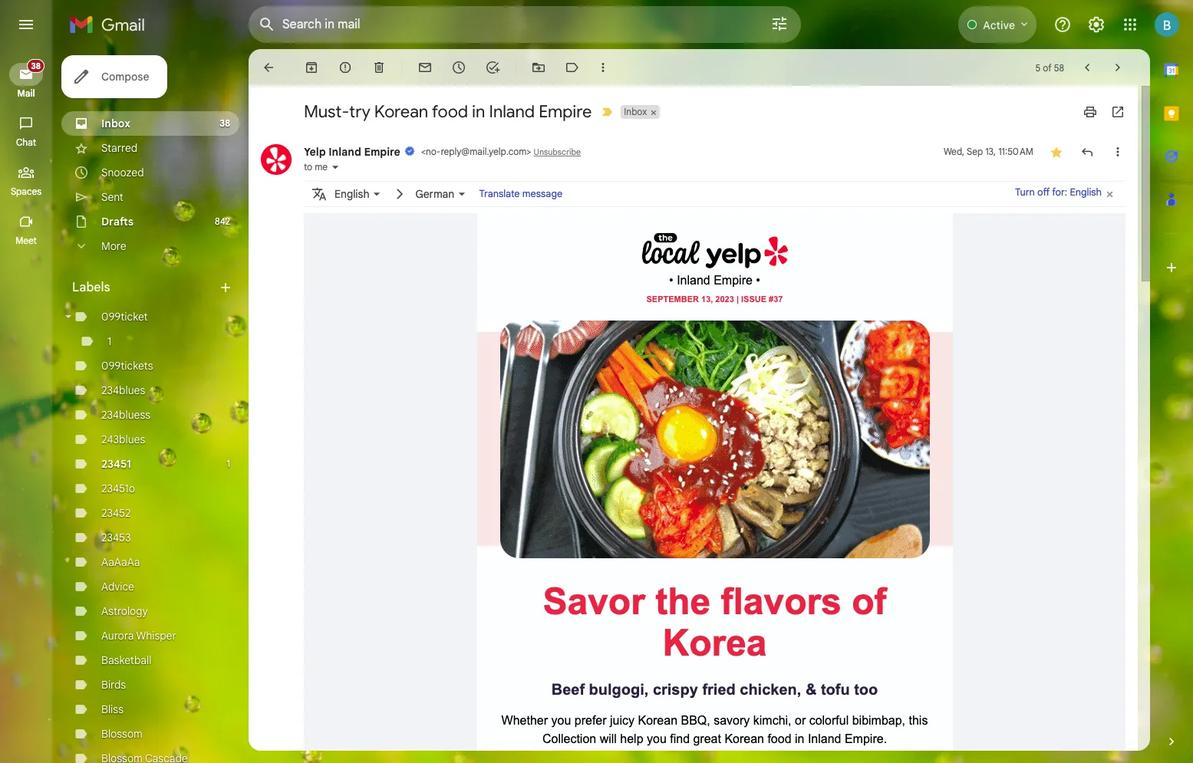 Task type: vqa. For each thing, say whether or not it's contained in the screenshot.
Send cancellation period: Send
no



Task type: locate. For each thing, give the bounding box(es) containing it.
help
[[620, 733, 644, 746]]

delete image
[[371, 60, 387, 75]]

snoozed link
[[101, 166, 144, 180]]

korean up verified sender image
[[374, 101, 428, 122]]

empire for • inland empire • september 13, 2023 | issue #37
[[714, 274, 753, 287]]

0 horizontal spatial 38
[[31, 61, 41, 71]]

prefer
[[575, 715, 607, 728]]

inbox for inbox button
[[624, 106, 647, 117]]

0 vertical spatial of
[[1043, 62, 1052, 73]]

beef
[[552, 681, 585, 698]]

back to inbox image
[[261, 60, 276, 75]]

11:50 am
[[999, 146, 1034, 157]]

try
[[349, 101, 371, 122]]

1 vertical spatial of
[[852, 582, 887, 622]]

5
[[1036, 62, 1041, 73]]

inland up show details image
[[329, 145, 361, 159]]

basketball
[[101, 654, 152, 668]]

23452 link
[[101, 507, 131, 520]]

wed, sep 13, 11:50 am cell
[[944, 144, 1034, 160]]

translate message
[[479, 188, 563, 200]]

compose
[[101, 70, 149, 84]]

1 vertical spatial in
[[795, 733, 805, 746]]

in down or
[[795, 733, 805, 746]]

0 horizontal spatial english
[[335, 187, 370, 201]]

labels heading
[[72, 280, 218, 296]]

yelp logo image
[[638, 229, 792, 273]]

0 vertical spatial 1
[[107, 335, 111, 348]]

234bluess
[[101, 408, 151, 422]]

reply@mail.yelp.com
[[441, 146, 527, 157]]

aurora
[[101, 629, 134, 643]]

whether you prefer juicy korean bbq, savory kimchi, or colorful bibimbap, this collection will help you find great korean food in inland empire.
[[502, 715, 928, 746]]

food down kimchi,
[[768, 733, 792, 746]]

1 vertical spatial empire
[[364, 145, 401, 159]]

5 of 58
[[1036, 62, 1065, 73]]

empire inside • inland empire • september 13, 2023 | issue #37
[[714, 274, 753, 287]]

food
[[432, 101, 468, 122], [768, 733, 792, 746]]

1 vertical spatial 1
[[227, 458, 230, 470]]

chat
[[16, 137, 36, 148]]

birds link
[[101, 679, 126, 692]]

2 horizontal spatial empire
[[714, 274, 753, 287]]

0 vertical spatial food
[[432, 101, 468, 122]]

savor
[[543, 582, 645, 622]]

inland inside • inland empire • september 13, 2023 | issue #37
[[677, 274, 711, 287]]

23451o link
[[101, 482, 135, 496]]

0 vertical spatial 38
[[31, 61, 41, 71]]

1 horizontal spatial empire
[[539, 101, 592, 122]]

1 vertical spatial 13,
[[702, 295, 713, 304]]

labels image
[[565, 60, 580, 75]]

german list box
[[416, 184, 470, 205]]

english down show details image
[[335, 187, 370, 201]]

inland down "colorful" at the bottom of the page
[[808, 733, 842, 746]]

or
[[795, 715, 806, 728]]

in
[[472, 101, 485, 122], [795, 733, 805, 746]]

bliss
[[101, 703, 124, 717]]

more image
[[596, 60, 611, 75]]

1 horizontal spatial •
[[756, 274, 761, 287]]

0 horizontal spatial in
[[472, 101, 485, 122]]

23453 link
[[101, 531, 131, 545]]

1 horizontal spatial 38
[[220, 117, 230, 129]]

newer image
[[1080, 60, 1095, 75]]

2 vertical spatial empire
[[714, 274, 753, 287]]

1 • from the left
[[669, 274, 674, 287]]

1 horizontal spatial 13,
[[986, 146, 996, 157]]

savory
[[714, 715, 750, 728]]

you left the find
[[647, 733, 667, 746]]

support image
[[1054, 15, 1072, 34]]

blossom
[[101, 728, 143, 741]]

of
[[1043, 62, 1052, 73], [852, 582, 887, 622]]

0 horizontal spatial korean
[[374, 101, 428, 122]]

food up no-
[[432, 101, 468, 122]]

1 vertical spatial food
[[768, 733, 792, 746]]

in up the < no-reply@mail.yelp.com >
[[472, 101, 485, 122]]

empire left verified sender image
[[364, 145, 401, 159]]

13, right sep
[[986, 146, 996, 157]]

inbox for the inbox "link"
[[101, 117, 130, 130]]

great
[[693, 733, 721, 746]]

move to image
[[531, 60, 546, 75]]

0 vertical spatial 13,
[[986, 146, 996, 157]]

food inside whether you prefer juicy korean bbq, savory kimchi, or colorful bibimbap, this collection will help you find great korean food in inland empire.
[[768, 733, 792, 746]]

1 vertical spatial you
[[647, 733, 667, 746]]

243blues
[[101, 433, 145, 447]]

1 horizontal spatial food
[[768, 733, 792, 746]]

add to tasks image
[[485, 60, 500, 75]]

starred image
[[1049, 144, 1065, 160]]

message
[[523, 188, 563, 200]]

navigation containing mail
[[0, 49, 54, 764]]

empire up unsubscribe
[[539, 101, 592, 122]]

1 horizontal spatial inbox
[[624, 106, 647, 117]]

starred
[[101, 141, 138, 155]]

1 vertical spatial korean
[[638, 715, 678, 728]]

bliss link
[[101, 703, 124, 717]]

you
[[551, 715, 571, 728], [647, 733, 667, 746]]

aaaaaa
[[101, 556, 140, 570]]

0 horizontal spatial inbox
[[101, 117, 130, 130]]

23451
[[101, 457, 131, 471]]

0 horizontal spatial •
[[669, 274, 674, 287]]

0 horizontal spatial empire
[[364, 145, 401, 159]]

Search in mail text field
[[282, 17, 728, 32]]

korean
[[374, 101, 428, 122], [638, 715, 678, 728], [725, 733, 764, 746]]

meet
[[15, 235, 37, 246]]

fried
[[703, 681, 736, 698]]

must-
[[304, 101, 349, 122]]

099tickets
[[101, 359, 153, 373]]

search in mail image
[[253, 11, 281, 38]]

23452
[[101, 507, 131, 520]]

inbox inside button
[[624, 106, 647, 117]]

navigation
[[0, 49, 54, 764]]

•
[[669, 274, 674, 287], [756, 274, 761, 287]]

1 horizontal spatial 1
[[227, 458, 230, 470]]

drafts link
[[101, 215, 134, 229]]

• up "september" on the top of page
[[669, 274, 674, 287]]

flavors
[[721, 582, 842, 622]]

2 horizontal spatial korean
[[725, 733, 764, 746]]

colorful
[[809, 715, 849, 728]]

will
[[600, 733, 617, 746]]

english right for:
[[1070, 186, 1102, 198]]

korean down 'savory'
[[725, 733, 764, 746]]

turn
[[1015, 186, 1035, 198]]

0 vertical spatial you
[[551, 715, 571, 728]]

1 horizontal spatial in
[[795, 733, 805, 746]]

english
[[1070, 186, 1102, 198], [335, 187, 370, 201]]

advice
[[101, 580, 134, 594]]

yelp inland empire
[[304, 145, 401, 159]]

38 inside navigation
[[31, 61, 41, 71]]

labels
[[72, 280, 110, 296]]

tab list
[[1151, 49, 1194, 708]]

0 horizontal spatial you
[[551, 715, 571, 728]]

collection
[[543, 733, 597, 746]]

0 horizontal spatial of
[[852, 582, 887, 622]]

inland up >
[[489, 101, 535, 122]]

13, left 2023
[[702, 295, 713, 304]]

meet heading
[[0, 235, 52, 247]]

38
[[31, 61, 41, 71], [220, 117, 230, 129]]

empire up |
[[714, 274, 753, 287]]

1 vertical spatial 38
[[220, 117, 230, 129]]

me
[[315, 161, 328, 173]]

you up collection
[[551, 715, 571, 728]]

• inland empire • september 13, 2023 | issue #37
[[647, 274, 783, 304]]

inland up "september" on the top of page
[[677, 274, 711, 287]]

for:
[[1052, 186, 1068, 198]]

099ticket link
[[101, 310, 148, 324]]

spaces
[[11, 186, 42, 197]]

main menu image
[[17, 15, 35, 34]]

1
[[107, 335, 111, 348], [227, 458, 230, 470]]

no-
[[426, 146, 441, 157]]

0 horizontal spatial 13,
[[702, 295, 713, 304]]

empire
[[539, 101, 592, 122], [364, 145, 401, 159], [714, 274, 753, 287]]

chat heading
[[0, 137, 52, 149]]

• up issue
[[756, 274, 761, 287]]

korean up the find
[[638, 715, 678, 728]]



Task type: describe. For each thing, give the bounding box(es) containing it.
english option
[[335, 184, 370, 205]]

23451 link
[[101, 457, 131, 471]]

too
[[854, 681, 878, 698]]

bibimbap,
[[852, 715, 906, 728]]

report spam image
[[338, 60, 353, 75]]

13, inside cell
[[986, 146, 996, 157]]

find
[[670, 733, 690, 746]]

spaces heading
[[0, 186, 52, 198]]

sent
[[101, 190, 124, 204]]

issue
[[741, 295, 767, 304]]

1 link
[[107, 335, 111, 348]]

verified sender image
[[404, 146, 415, 157]]

astrology
[[101, 605, 148, 619]]

whether
[[502, 715, 548, 728]]

mark as unread image
[[418, 60, 433, 75]]

savor the flavors of korea
[[543, 582, 887, 664]]

beef bulgogi, crispy fried chicken, & tofu too
[[552, 681, 878, 698]]

german option
[[416, 184, 455, 205]]

astrology link
[[101, 605, 148, 619]]

gmail image
[[69, 9, 153, 40]]

2 vertical spatial korean
[[725, 733, 764, 746]]

off
[[1038, 186, 1050, 198]]

bulgogi,
[[589, 681, 649, 698]]

empire for yelp inland empire
[[364, 145, 401, 159]]

tofu
[[821, 681, 850, 698]]

|
[[737, 295, 739, 304]]

aaaaaa link
[[101, 556, 140, 570]]

blossom link
[[101, 728, 143, 741]]

inbox link
[[101, 117, 130, 130]]

0 vertical spatial empire
[[539, 101, 592, 122]]

inland inside whether you prefer juicy korean bbq, savory kimchi, or colorful bibimbap, this collection will help you find great korean food in inland empire.
[[808, 733, 842, 746]]

advice link
[[101, 580, 134, 594]]

whisper
[[136, 629, 176, 643]]

show details image
[[331, 163, 340, 172]]

sep
[[967, 146, 983, 157]]

234bluess link
[[101, 408, 151, 422]]

13, inside • inland empire • september 13, 2023 | issue #37
[[702, 295, 713, 304]]

< no-reply@mail.yelp.com >
[[421, 146, 532, 157]]

23451o
[[101, 482, 135, 496]]

archive image
[[304, 60, 319, 75]]

snoozed
[[101, 166, 144, 180]]

translate
[[479, 188, 520, 200]]

yelp
[[304, 145, 326, 159]]

more button
[[61, 234, 239, 259]]

german
[[416, 187, 455, 201]]

this
[[909, 715, 928, 728]]

in inside whether you prefer juicy korean bbq, savory kimchi, or colorful bibimbap, this collection will help you find great korean food in inland empire.
[[795, 733, 805, 746]]

basketball link
[[101, 654, 152, 668]]

58
[[1054, 62, 1065, 73]]

more
[[101, 239, 126, 253]]

drafts
[[101, 215, 134, 229]]

compose button
[[61, 55, 168, 98]]

chicken,
[[740, 681, 802, 698]]

older image
[[1111, 60, 1126, 75]]

advanced search options image
[[764, 8, 795, 39]]

wed, sep 13, 11:50 am
[[944, 146, 1034, 157]]

Starred checkbox
[[1049, 144, 1065, 160]]

0 vertical spatial korean
[[374, 101, 428, 122]]

crispy
[[653, 681, 698, 698]]

234blues
[[101, 384, 145, 398]]

&
[[806, 681, 817, 698]]

bbq,
[[681, 715, 711, 728]]

243blues link
[[101, 433, 145, 447]]

0 horizontal spatial food
[[432, 101, 468, 122]]

aurora whisper link
[[101, 629, 176, 643]]

2023
[[716, 295, 734, 304]]

0 horizontal spatial 1
[[107, 335, 111, 348]]

to me
[[304, 161, 328, 173]]

2 • from the left
[[756, 274, 761, 287]]

234blues link
[[101, 384, 145, 398]]

<
[[421, 146, 426, 157]]

1 horizontal spatial korean
[[638, 715, 678, 728]]

settings image
[[1088, 15, 1106, 34]]

sent link
[[101, 190, 124, 204]]

unsubscribe
[[534, 147, 581, 157]]

yelp inc. image
[[261, 144, 292, 175]]

099ticket
[[101, 310, 148, 324]]

1 horizontal spatial english
[[1070, 186, 1102, 198]]

1 horizontal spatial of
[[1043, 62, 1052, 73]]

mail heading
[[0, 88, 52, 100]]

english inside list box
[[335, 187, 370, 201]]

september
[[647, 295, 699, 304]]

to
[[304, 161, 312, 173]]

23453
[[101, 531, 131, 545]]

099tickets link
[[101, 359, 153, 373]]

kimchi,
[[754, 715, 792, 728]]

Search in mail search field
[[249, 6, 801, 43]]

yelp inland empire cell
[[304, 145, 534, 159]]

#37
[[769, 295, 783, 304]]

842
[[215, 216, 230, 227]]

1 horizontal spatial you
[[647, 733, 667, 746]]

>
[[527, 146, 532, 157]]

english list box
[[335, 184, 385, 205]]

turn off for: english
[[1015, 186, 1102, 198]]

of inside savor the flavors of korea
[[852, 582, 887, 622]]

38 link
[[9, 59, 45, 86]]

the
[[656, 582, 711, 622]]

snooze image
[[451, 60, 467, 75]]

aurora whisper
[[101, 629, 176, 643]]

0 vertical spatial in
[[472, 101, 485, 122]]

starred link
[[101, 141, 138, 155]]

must-try korean food in inland empire
[[304, 101, 592, 122]]

inbox button
[[621, 105, 649, 119]]

korean image
[[500, 321, 930, 559]]



